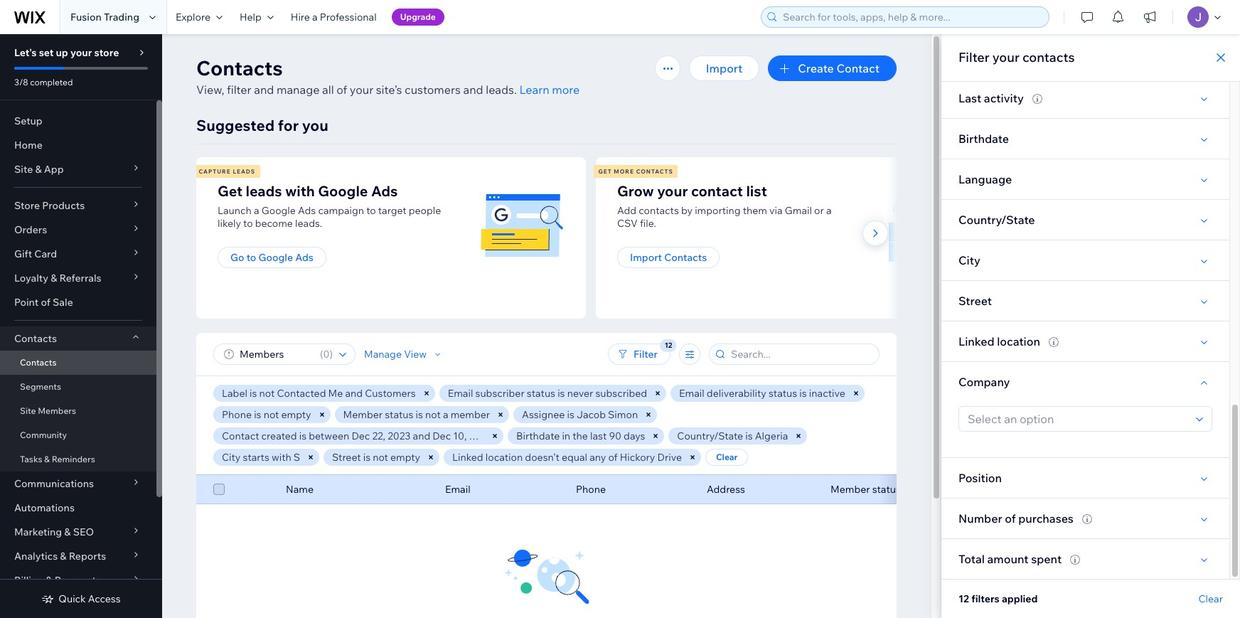 Task type: vqa. For each thing, say whether or not it's contained in the screenshot.
Accept within the CONNECT SQUARE ACCEPT POINT OF SALE (POS)
no



Task type: describe. For each thing, give the bounding box(es) containing it.
)
[[330, 348, 333, 361]]

card
[[34, 248, 57, 260]]

city for city
[[959, 253, 981, 267]]

is down contact created is between dec 22, 2023 and dec 10, 2023
[[363, 451, 371, 464]]

create contact button
[[768, 55, 897, 81]]

simon
[[608, 408, 638, 421]]

phone for phone
[[576, 483, 606, 496]]

not for street is not empty
[[373, 451, 388, 464]]

hickory
[[620, 451, 655, 464]]

site members link
[[0, 399, 156, 423]]

member
[[451, 408, 490, 421]]

is left never
[[558, 387, 565, 400]]

with for s
[[272, 451, 291, 464]]

Search for tools, apps, help & more... field
[[779, 7, 1045, 27]]

manage
[[364, 348, 402, 361]]

any
[[590, 451, 606, 464]]

orders
[[14, 223, 47, 236]]

billing & payments
[[14, 574, 101, 587]]

add
[[617, 204, 637, 217]]

upgrade
[[400, 11, 436, 22]]

leads
[[246, 182, 282, 200]]

store products
[[14, 199, 85, 212]]

company
[[959, 375, 1010, 389]]

go
[[230, 251, 244, 264]]

location for linked location
[[997, 334, 1041, 349]]

get more contacts
[[599, 168, 673, 175]]

capture
[[199, 168, 231, 175]]

amount
[[988, 552, 1029, 566]]

list containing get leads with google ads
[[194, 157, 992, 319]]

via
[[770, 204, 783, 217]]

0 vertical spatial ads
[[371, 182, 398, 200]]

linked for linked location doesn't equal any of hickory drive
[[452, 451, 483, 464]]

3/8
[[14, 77, 28, 87]]

store
[[14, 199, 40, 212]]

contacts inside button
[[664, 251, 707, 264]]

products
[[42, 199, 85, 212]]

create contact
[[798, 61, 880, 75]]

gift card button
[[0, 242, 156, 266]]

is down customers at the bottom left
[[416, 408, 423, 421]]

automations link
[[0, 496, 156, 520]]

people
[[409, 204, 441, 217]]

Unsaved view field
[[235, 344, 316, 364]]

get
[[599, 168, 612, 175]]

last activity
[[959, 91, 1024, 105]]

app
[[44, 163, 64, 176]]

country/state for country/state
[[959, 213, 1035, 227]]

site's
[[376, 83, 402, 97]]

target
[[378, 204, 407, 217]]

more
[[552, 83, 580, 97]]

12
[[959, 592, 969, 605]]

spent
[[1031, 552, 1062, 566]]

country/state is algeria
[[677, 430, 788, 442]]

2 dec from the left
[[433, 430, 451, 442]]

street for street is not empty
[[332, 451, 361, 464]]

import for import contacts
[[630, 251, 662, 264]]

store products button
[[0, 193, 156, 218]]

jacob
[[577, 408, 606, 421]]

sale
[[53, 296, 73, 309]]

90
[[609, 430, 622, 442]]

clear for the leftmost clear button
[[716, 452, 738, 462]]

0
[[323, 348, 330, 361]]

contacted
[[277, 387, 326, 400]]

setup
[[14, 115, 42, 127]]

0 vertical spatial google
[[318, 182, 368, 200]]

assignee is jacob simon
[[522, 408, 638, 421]]

days
[[624, 430, 645, 442]]

& for marketing
[[64, 526, 71, 538]]

subscriber
[[475, 387, 525, 400]]

to right likely on the left of page
[[243, 217, 253, 230]]

home link
[[0, 133, 156, 157]]

(
[[320, 348, 323, 361]]

quick access
[[59, 592, 121, 605]]

marketing & seo
[[14, 526, 94, 538]]

set
[[39, 46, 54, 59]]

marketing & seo button
[[0, 520, 156, 544]]

reports
[[69, 550, 106, 563]]

suggested
[[196, 116, 275, 134]]

leads
[[233, 168, 255, 175]]

billing & payments button
[[0, 568, 156, 592]]

& for analytics
[[60, 550, 67, 563]]

manage
[[277, 83, 320, 97]]

of right any
[[608, 451, 618, 464]]

quick access button
[[41, 592, 121, 605]]

by
[[681, 204, 693, 217]]

contacts view, filter and manage all of your site's customers and leads. learn more
[[196, 55, 580, 97]]

is right label
[[250, 387, 257, 400]]

total amount spent
[[959, 552, 1062, 566]]

not left the "member"
[[425, 408, 441, 421]]

point of sale
[[14, 296, 73, 309]]

customers
[[405, 83, 461, 97]]

doesn't
[[525, 451, 560, 464]]

store
[[94, 46, 119, 59]]

file.
[[640, 217, 656, 230]]

birthdate in the last 90 days
[[516, 430, 645, 442]]

professional
[[320, 11, 377, 23]]

contacts inside dropdown button
[[14, 332, 57, 345]]

applied
[[1002, 592, 1038, 605]]

not for label is not contacted me and customers
[[259, 387, 275, 400]]

1 horizontal spatial clear button
[[1199, 592, 1223, 605]]

member status is not a member
[[343, 408, 490, 421]]

leads. inside the contacts view, filter and manage all of your site's customers and leads. learn more
[[486, 83, 517, 97]]

0 vertical spatial contacts
[[1023, 49, 1075, 65]]

1 vertical spatial google
[[262, 204, 296, 217]]

& for loyalty
[[51, 272, 57, 285]]

of right number
[[1005, 511, 1016, 526]]

you
[[302, 116, 328, 134]]

your inside sidebar element
[[70, 46, 92, 59]]

12 filters applied
[[959, 592, 1038, 605]]

a right the 'hire'
[[312, 11, 318, 23]]

language
[[959, 172, 1012, 186]]

your inside grow your contact list add contacts by importing them via gmail or a csv file.
[[657, 182, 688, 200]]

never
[[567, 387, 593, 400]]

1 vertical spatial contact
[[222, 430, 259, 442]]

launch
[[218, 204, 252, 217]]

1 vertical spatial ads
[[298, 204, 316, 217]]

birthdate for birthdate
[[959, 132, 1009, 146]]

manage view
[[364, 348, 427, 361]]

a inside get leads with google ads launch a google ads campaign to target people likely to become leads.
[[254, 204, 259, 217]]

to left target
[[366, 204, 376, 217]]

manage view button
[[364, 348, 444, 361]]

up
[[56, 46, 68, 59]]

number of purchases
[[959, 511, 1074, 526]]

city for city starts with s
[[222, 451, 241, 464]]

contacts inside grow your contact list add contacts by importing them via gmail or a csv file.
[[639, 204, 679, 217]]

member for member status is not a member
[[343, 408, 383, 421]]

more
[[614, 168, 634, 175]]



Task type: locate. For each thing, give the bounding box(es) containing it.
location for linked location doesn't equal any of hickory drive
[[486, 451, 523, 464]]

them
[[743, 204, 767, 217]]

1 horizontal spatial city
[[959, 253, 981, 267]]

not up "phone is not empty"
[[259, 387, 275, 400]]

to inside button
[[247, 251, 256, 264]]

& right loyalty
[[51, 272, 57, 285]]

0 horizontal spatial city
[[222, 451, 241, 464]]

completed
[[30, 77, 73, 87]]

analytics & reports
[[14, 550, 106, 563]]

contacts up segments at left
[[20, 357, 56, 368]]

leads. inside get leads with google ads launch a google ads campaign to target people likely to become leads.
[[295, 217, 322, 230]]

0 horizontal spatial contact
[[222, 430, 259, 442]]

0 vertical spatial empty
[[281, 408, 311, 421]]

email subscriber status is never subscribed
[[448, 387, 647, 400]]

0 vertical spatial clear button
[[706, 449, 748, 466]]

dec left 10,
[[433, 430, 451, 442]]

country/state for country/state is algeria
[[677, 430, 743, 442]]

your
[[70, 46, 92, 59], [993, 49, 1020, 65], [350, 83, 374, 97], [657, 182, 688, 200]]

filter up last
[[959, 49, 990, 65]]

0 horizontal spatial filter
[[634, 348, 658, 361]]

0 horizontal spatial contacts
[[639, 204, 679, 217]]

of
[[337, 83, 347, 97], [41, 296, 50, 309], [608, 451, 618, 464], [1005, 511, 1016, 526]]

0 horizontal spatial member
[[343, 408, 383, 421]]

view
[[404, 348, 427, 361]]

0 vertical spatial clear
[[716, 452, 738, 462]]

( 0 )
[[320, 348, 333, 361]]

analytics & reports button
[[0, 544, 156, 568]]

& for site
[[35, 163, 42, 176]]

0 horizontal spatial birthdate
[[516, 430, 560, 442]]

not down 22,
[[373, 451, 388, 464]]

birthdate for birthdate in the last 90 days
[[516, 430, 560, 442]]

ads
[[371, 182, 398, 200], [298, 204, 316, 217], [295, 251, 314, 264]]

site down segments at left
[[20, 405, 36, 416]]

1 horizontal spatial member
[[831, 483, 870, 496]]

trading
[[104, 11, 139, 23]]

member status
[[831, 483, 901, 496]]

starts
[[243, 451, 269, 464]]

contacts left by
[[639, 204, 679, 217]]

equal
[[562, 451, 588, 464]]

0 vertical spatial contact
[[837, 61, 880, 75]]

0 horizontal spatial empty
[[281, 408, 311, 421]]

& inside popup button
[[60, 550, 67, 563]]

label
[[222, 387, 247, 400]]

2 vertical spatial google
[[259, 251, 293, 264]]

your left site's
[[350, 83, 374, 97]]

is left algeria
[[746, 430, 753, 442]]

1 horizontal spatial birthdate
[[959, 132, 1009, 146]]

clear inside button
[[716, 452, 738, 462]]

1 vertical spatial with
[[272, 451, 291, 464]]

algeria
[[755, 430, 788, 442]]

analytics
[[14, 550, 58, 563]]

import for import
[[706, 61, 743, 75]]

segments
[[20, 381, 61, 392]]

0 horizontal spatial dec
[[352, 430, 370, 442]]

go to google ads
[[230, 251, 314, 264]]

0 horizontal spatial phone
[[222, 408, 252, 421]]

site down home
[[14, 163, 33, 176]]

location
[[997, 334, 1041, 349], [486, 451, 523, 464]]

contacts down point of sale
[[14, 332, 57, 345]]

1 horizontal spatial location
[[997, 334, 1041, 349]]

hire a professional
[[291, 11, 377, 23]]

site inside dropdown button
[[14, 163, 33, 176]]

2 2023 from the left
[[469, 430, 492, 442]]

0 vertical spatial import
[[706, 61, 743, 75]]

linked for linked location
[[959, 334, 995, 349]]

import button
[[689, 55, 760, 81]]

phone down any
[[576, 483, 606, 496]]

capture leads
[[199, 168, 255, 175]]

ads up target
[[371, 182, 398, 200]]

setup link
[[0, 109, 156, 133]]

import inside list
[[630, 251, 662, 264]]

filters
[[972, 592, 1000, 605]]

contact
[[691, 182, 743, 200]]

ads inside button
[[295, 251, 314, 264]]

last
[[959, 91, 982, 105]]

1 horizontal spatial country/state
[[959, 213, 1035, 227]]

None checkbox
[[213, 481, 225, 498]]

country/state
[[959, 213, 1035, 227], [677, 430, 743, 442]]

customers
[[365, 387, 416, 400]]

1 vertical spatial filter
[[634, 348, 658, 361]]

let's set up your store
[[14, 46, 119, 59]]

22,
[[372, 430, 386, 442]]

with
[[285, 182, 315, 200], [272, 451, 291, 464]]

community
[[20, 430, 67, 440]]

linked
[[959, 334, 995, 349], [452, 451, 483, 464]]

1 vertical spatial linked
[[452, 451, 483, 464]]

member for member status
[[831, 483, 870, 496]]

phone
[[222, 408, 252, 421], [576, 483, 606, 496]]

1 horizontal spatial empty
[[390, 451, 420, 464]]

1 vertical spatial leads.
[[295, 217, 322, 230]]

1 vertical spatial import
[[630, 251, 662, 264]]

empty down contacted
[[281, 408, 311, 421]]

phone for phone is not empty
[[222, 408, 252, 421]]

1 vertical spatial clear button
[[1199, 592, 1223, 605]]

get
[[218, 182, 243, 200]]

0 vertical spatial birthdate
[[959, 132, 1009, 146]]

& inside dropdown button
[[64, 526, 71, 538]]

communications
[[14, 477, 94, 490]]

site & app
[[14, 163, 64, 176]]

contact up starts
[[222, 430, 259, 442]]

empty down member status is not a member
[[390, 451, 420, 464]]

1 vertical spatial birthdate
[[516, 430, 560, 442]]

filter for filter your contacts
[[959, 49, 990, 65]]

contacts up filter at the top of page
[[196, 55, 283, 80]]

sidebar element
[[0, 34, 162, 618]]

payments
[[55, 574, 101, 587]]

1 dec from the left
[[352, 430, 370, 442]]

email deliverability status is inactive
[[679, 387, 846, 400]]

google down leads
[[262, 204, 296, 217]]

Select an option field
[[964, 407, 1192, 431]]

contacts
[[1023, 49, 1075, 65], [639, 204, 679, 217]]

1 2023 from the left
[[388, 430, 411, 442]]

1 horizontal spatial clear
[[1199, 592, 1223, 605]]

is up starts
[[254, 408, 261, 421]]

street for street
[[959, 294, 992, 308]]

1 horizontal spatial contacts
[[1023, 49, 1075, 65]]

empty for phone is not empty
[[281, 408, 311, 421]]

email left deliverability
[[679, 387, 705, 400]]

linked location
[[959, 334, 1041, 349]]

contact inside button
[[837, 61, 880, 75]]

ads down get leads with google ads launch a google ads campaign to target people likely to become leads.
[[295, 251, 314, 264]]

member
[[343, 408, 383, 421], [831, 483, 870, 496]]

filter
[[959, 49, 990, 65], [634, 348, 658, 361]]

with inside get leads with google ads launch a google ads campaign to target people likely to become leads.
[[285, 182, 315, 200]]

likely
[[218, 217, 241, 230]]

1 vertical spatial member
[[831, 483, 870, 496]]

1 vertical spatial phone
[[576, 483, 606, 496]]

& left reports
[[60, 550, 67, 563]]

1 vertical spatial contacts
[[639, 204, 679, 217]]

grow
[[617, 182, 654, 200]]

view,
[[196, 83, 224, 97]]

1 horizontal spatial contact
[[837, 61, 880, 75]]

learn
[[520, 83, 550, 97]]

birthdate
[[959, 132, 1009, 146], [516, 430, 560, 442]]

country/state down language
[[959, 213, 1035, 227]]

Search... field
[[727, 344, 875, 364]]

1 vertical spatial empty
[[390, 451, 420, 464]]

filter your contacts
[[959, 49, 1075, 65]]

hire a professional link
[[282, 0, 385, 34]]

address
[[707, 483, 745, 496]]

filter
[[227, 83, 252, 97]]

filter inside button
[[634, 348, 658, 361]]

0 horizontal spatial street
[[332, 451, 361, 464]]

s
[[294, 451, 300, 464]]

leads. right become
[[295, 217, 322, 230]]

orders button
[[0, 218, 156, 242]]

not
[[259, 387, 275, 400], [264, 408, 279, 421], [425, 408, 441, 421], [373, 451, 388, 464]]

empty for street is not empty
[[390, 451, 420, 464]]

& for tasks
[[44, 454, 50, 464]]

2023 right 22,
[[388, 430, 411, 442]]

a right or
[[826, 204, 832, 217]]

subscribed
[[596, 387, 647, 400]]

filter up subscribed
[[634, 348, 658, 361]]

the
[[573, 430, 588, 442]]

not for phone is not empty
[[264, 408, 279, 421]]

assignee
[[522, 408, 565, 421]]

linked down 10,
[[452, 451, 483, 464]]

0 horizontal spatial clear
[[716, 452, 738, 462]]

contacts inside the contacts view, filter and manage all of your site's customers and leads. learn more
[[196, 55, 283, 80]]

country/state up drive
[[677, 430, 743, 442]]

of inside the contacts view, filter and manage all of your site's customers and leads. learn more
[[337, 83, 347, 97]]

a left the "member"
[[443, 408, 448, 421]]

0 vertical spatial member
[[343, 408, 383, 421]]

street down contact created is between dec 22, 2023 and dec 10, 2023
[[332, 451, 361, 464]]

0 horizontal spatial location
[[486, 451, 523, 464]]

0 horizontal spatial leads.
[[295, 217, 322, 230]]

not up created
[[264, 408, 279, 421]]

2 vertical spatial ads
[[295, 251, 314, 264]]

in
[[562, 430, 571, 442]]

tasks & reminders link
[[0, 447, 156, 472]]

google down become
[[259, 251, 293, 264]]

and right "customers"
[[463, 83, 483, 97]]

0 vertical spatial site
[[14, 163, 33, 176]]

2023 right 10,
[[469, 430, 492, 442]]

1 vertical spatial clear
[[1199, 592, 1223, 605]]

0 horizontal spatial 2023
[[388, 430, 411, 442]]

your right up
[[70, 46, 92, 59]]

1 vertical spatial location
[[486, 451, 523, 464]]

location up company
[[997, 334, 1041, 349]]

linked up company
[[959, 334, 995, 349]]

0 horizontal spatial clear button
[[706, 449, 748, 466]]

or
[[814, 204, 824, 217]]

is left inactive
[[800, 387, 807, 400]]

1 horizontal spatial 2023
[[469, 430, 492, 442]]

google inside button
[[259, 251, 293, 264]]

and right me in the bottom of the page
[[345, 387, 363, 400]]

leads. left learn
[[486, 83, 517, 97]]

0 vertical spatial city
[[959, 253, 981, 267]]

with left s
[[272, 451, 291, 464]]

learn more button
[[520, 81, 580, 98]]

a down leads
[[254, 204, 259, 217]]

is left jacob
[[567, 408, 575, 421]]

contacts down by
[[664, 251, 707, 264]]

1 vertical spatial country/state
[[677, 430, 743, 442]]

a inside grow your contact list add contacts by importing them via gmail or a csv file.
[[826, 204, 832, 217]]

contact right create
[[837, 61, 880, 75]]

0 vertical spatial country/state
[[959, 213, 1035, 227]]

clear for clear button to the right
[[1199, 592, 1223, 605]]

dec left 22,
[[352, 430, 370, 442]]

0 vertical spatial street
[[959, 294, 992, 308]]

is up s
[[299, 430, 307, 442]]

birthdate up language
[[959, 132, 1009, 146]]

fusion
[[70, 11, 102, 23]]

0 vertical spatial filter
[[959, 49, 990, 65]]

location left doesn't
[[486, 451, 523, 464]]

1 vertical spatial city
[[222, 451, 241, 464]]

your inside the contacts view, filter and manage all of your site's customers and leads. learn more
[[350, 83, 374, 97]]

your up by
[[657, 182, 688, 200]]

0 horizontal spatial import
[[630, 251, 662, 264]]

email for email subscriber status is never subscribed
[[448, 387, 473, 400]]

1 horizontal spatial phone
[[576, 483, 606, 496]]

google up campaign
[[318, 182, 368, 200]]

list
[[194, 157, 992, 319]]

& right tasks
[[44, 454, 50, 464]]

& left 'app'
[[35, 163, 42, 176]]

0 horizontal spatial country/state
[[677, 430, 743, 442]]

drive
[[658, 451, 682, 464]]

contact created is between dec 22, 2023 and dec 10, 2023
[[222, 430, 492, 442]]

between
[[309, 430, 349, 442]]

to right the "go"
[[247, 251, 256, 264]]

1 horizontal spatial street
[[959, 294, 992, 308]]

email up the "member"
[[448, 387, 473, 400]]

site & app button
[[0, 157, 156, 181]]

filter for filter
[[634, 348, 658, 361]]

tasks & reminders
[[20, 454, 95, 464]]

email down 10,
[[445, 483, 471, 496]]

& for billing
[[46, 574, 52, 587]]

loyalty
[[14, 272, 48, 285]]

contacts up activity in the right of the page
[[1023, 49, 1075, 65]]

0 vertical spatial with
[[285, 182, 315, 200]]

& right billing
[[46, 574, 52, 587]]

0 vertical spatial phone
[[222, 408, 252, 421]]

contacts
[[196, 55, 283, 80], [664, 251, 707, 264], [14, 332, 57, 345], [20, 357, 56, 368]]

1 horizontal spatial linked
[[959, 334, 995, 349]]

billing
[[14, 574, 43, 587]]

0 horizontal spatial linked
[[452, 451, 483, 464]]

of inside sidebar element
[[41, 296, 50, 309]]

email for email deliverability status is inactive
[[679, 387, 705, 400]]

birthdate up doesn't
[[516, 430, 560, 442]]

& left seo
[[64, 526, 71, 538]]

street up the linked location at right bottom
[[959, 294, 992, 308]]

your up activity in the right of the page
[[993, 49, 1020, 65]]

and down member status is not a member
[[413, 430, 430, 442]]

1 vertical spatial site
[[20, 405, 36, 416]]

& inside popup button
[[46, 574, 52, 587]]

0 vertical spatial location
[[997, 334, 1041, 349]]

with right leads
[[285, 182, 315, 200]]

1 horizontal spatial leads.
[[486, 83, 517, 97]]

1 horizontal spatial dec
[[433, 430, 451, 442]]

of left "sale"
[[41, 296, 50, 309]]

of right all on the top of page
[[337, 83, 347, 97]]

and right filter at the top of page
[[254, 83, 274, 97]]

let's
[[14, 46, 37, 59]]

contacts button
[[0, 326, 156, 351]]

1 vertical spatial street
[[332, 451, 361, 464]]

1 horizontal spatial import
[[706, 61, 743, 75]]

0 vertical spatial leads.
[[486, 83, 517, 97]]

1 horizontal spatial filter
[[959, 49, 990, 65]]

site for site members
[[20, 405, 36, 416]]

site for site & app
[[14, 163, 33, 176]]

marketing
[[14, 526, 62, 538]]

with for google
[[285, 182, 315, 200]]

0 vertical spatial linked
[[959, 334, 995, 349]]

ads left campaign
[[298, 204, 316, 217]]

phone down label
[[222, 408, 252, 421]]

fusion trading
[[70, 11, 139, 23]]



